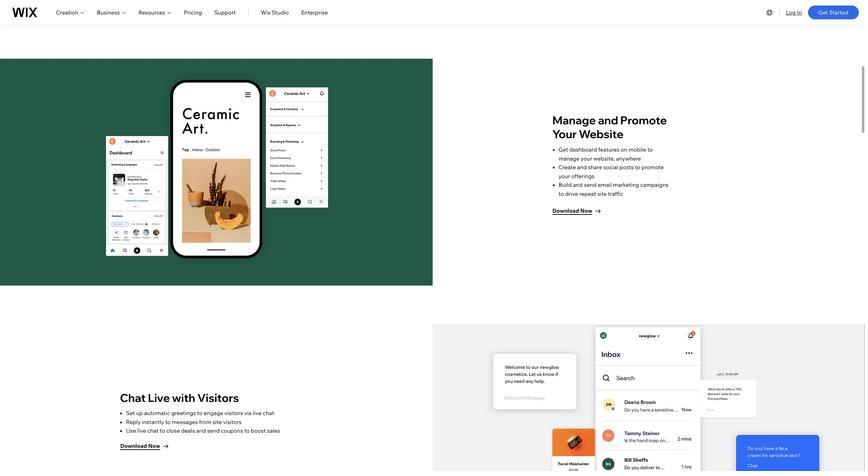 Task type: vqa. For each thing, say whether or not it's contained in the screenshot.
WEBSITE
yes



Task type: describe. For each thing, give the bounding box(es) containing it.
language selector, english selected image
[[766, 8, 774, 16]]

set
[[126, 410, 135, 417]]

close
[[166, 427, 180, 434]]

dashboard
[[569, 146, 597, 153]]

and inside "manage and promote your website"
[[598, 113, 618, 127]]

download now link for manage and promote your website
[[553, 206, 601, 216]]

greetings
[[171, 410, 196, 417]]

site inside set up automatic greetings to engage visitors via live chat reply instantly to messages from site visitors use live chat to close deals and send coupons to boost sales
[[213, 419, 222, 425]]

promote
[[642, 164, 664, 171]]

to down build
[[559, 190, 564, 197]]

and down offerings
[[573, 181, 583, 188]]

instantly
[[142, 419, 164, 425]]

visitors
[[197, 391, 239, 405]]

via
[[244, 410, 252, 417]]

email
[[598, 181, 612, 188]]

manage your community link
[[258, 4, 377, 23]]

up
[[136, 410, 143, 417]]

marketing tools image
[[266, 87, 328, 208]]

from
[[199, 419, 211, 425]]

chat
[[120, 391, 146, 405]]

send inside set up automatic greetings to engage visitors via live chat reply instantly to messages from site visitors use live chat to close deals and send coupons to boost sales
[[207, 427, 220, 434]]

0 vertical spatial visitors
[[225, 410, 243, 417]]

posts
[[620, 164, 634, 171]]

deals
[[181, 427, 195, 434]]

in
[[797, 9, 802, 16]]

0 vertical spatial your
[[581, 155, 592, 162]]

pricing
[[184, 9, 202, 16]]

download now link for chat live with visitors
[[120, 441, 169, 451]]

log in link
[[786, 8, 802, 16]]

chat live with visitors
[[120, 391, 239, 405]]

0 vertical spatial chat
[[263, 410, 274, 417]]

download for chat live with visitors
[[120, 442, 147, 449]]

manage for manage and promote your website
[[553, 113, 596, 127]]

send inside get dashboard features on mobile to manage your website, anywhere create and share social posts to promote your offerings build and send email marketing campaigns to drive repeat site traffic
[[584, 181, 597, 188]]

image of facial moisturizer being sold on a wix site. image
[[546, 423, 602, 471]]

to up from
[[197, 410, 202, 417]]

download now for chat live with visitors
[[120, 442, 160, 449]]

to right "posts"
[[635, 164, 640, 171]]

messages
[[172, 419, 198, 425]]

campaigns
[[640, 181, 669, 188]]

live
[[148, 391, 170, 405]]

drive
[[565, 190, 578, 197]]

community
[[320, 10, 350, 17]]

log
[[786, 9, 796, 16]]

business
[[97, 9, 120, 16]]

to left close
[[160, 427, 165, 434]]

marketing campaigns image
[[106, 136, 168, 256]]

manage your community
[[285, 10, 350, 17]]

0 horizontal spatial chat
[[147, 427, 159, 434]]

share
[[588, 164, 602, 171]]

your inside "manage and promote your website"
[[553, 127, 577, 141]]

download for manage and promote your website
[[553, 207, 579, 214]]

mobile
[[629, 146, 646, 153]]

view of the wix owner app showing the marketing tools that allow you to grow your business. image
[[0, 59, 433, 286]]

set up automatic greetings to engage visitors via live chat reply instantly to messages from site visitors use live chat to close deals and send coupons to boost sales
[[126, 410, 280, 434]]

images showing live chat through the wix owner app image
[[433, 324, 865, 471]]

0 vertical spatial your
[[307, 10, 319, 17]]

now for visitors
[[148, 442, 160, 449]]



Task type: locate. For each thing, give the bounding box(es) containing it.
1 horizontal spatial manage
[[553, 113, 596, 127]]

wix studio
[[261, 9, 289, 16]]

0 horizontal spatial now
[[148, 442, 160, 449]]

and down from
[[196, 427, 206, 434]]

1 vertical spatial your
[[553, 127, 577, 141]]

with
[[172, 391, 195, 405]]

get for get dashboard features on mobile to manage your website, anywhere create and share social posts to promote your offerings build and send email marketing campaigns to drive repeat site traffic
[[559, 146, 568, 153]]

download now
[[553, 207, 592, 214], [120, 442, 160, 449]]

business button
[[97, 8, 126, 16]]

1 vertical spatial now
[[148, 442, 160, 449]]

now for your
[[580, 207, 592, 214]]

offerings
[[571, 173, 595, 180]]

live
[[253, 410, 262, 417], [137, 427, 146, 434]]

on
[[621, 146, 627, 153]]

features
[[598, 146, 620, 153]]

1 vertical spatial live
[[137, 427, 146, 434]]

enterprise
[[301, 9, 328, 16]]

get for get started
[[819, 9, 828, 16]]

0 horizontal spatial manage
[[285, 10, 306, 17]]

to
[[648, 146, 653, 153], [635, 164, 640, 171], [559, 190, 564, 197], [197, 410, 202, 417], [165, 419, 171, 425], [160, 427, 165, 434], [244, 427, 250, 434]]

0 vertical spatial site
[[598, 190, 607, 197]]

your down the dashboard
[[581, 155, 592, 162]]

1 horizontal spatial live
[[253, 410, 262, 417]]

0 horizontal spatial download now
[[120, 442, 160, 449]]

manage inside "manage and promote your website"
[[553, 113, 596, 127]]

visitors
[[225, 410, 243, 417], [223, 419, 242, 425]]

engage
[[204, 410, 223, 417]]

1 vertical spatial download
[[120, 442, 147, 449]]

and up features
[[598, 113, 618, 127]]

0 horizontal spatial site
[[213, 419, 222, 425]]

wix
[[261, 9, 271, 16]]

support link
[[214, 8, 236, 16]]

to right mobile
[[648, 146, 653, 153]]

download now for manage and promote your website
[[553, 207, 592, 214]]

to up close
[[165, 419, 171, 425]]

resources button
[[138, 8, 171, 16]]

live right use
[[137, 427, 146, 434]]

get
[[819, 9, 828, 16], [559, 146, 568, 153]]

download down use
[[120, 442, 147, 449]]

promote
[[620, 113, 667, 127]]

visitors up coupons
[[223, 419, 242, 425]]

download
[[553, 207, 579, 214], [120, 442, 147, 449]]

repeat
[[579, 190, 596, 197]]

1 horizontal spatial send
[[584, 181, 597, 188]]

download now down 'drive'
[[553, 207, 592, 214]]

send up repeat
[[584, 181, 597, 188]]

create
[[559, 164, 576, 171]]

1 vertical spatial site
[[213, 419, 222, 425]]

get up manage on the right top of page
[[559, 146, 568, 153]]

0 horizontal spatial your
[[307, 10, 319, 17]]

traffic
[[608, 190, 623, 197]]

0 horizontal spatial get
[[559, 146, 568, 153]]

get started
[[819, 9, 849, 16]]

0 vertical spatial live
[[253, 410, 262, 417]]

now
[[580, 207, 592, 214], [148, 442, 160, 449]]

automatic
[[144, 410, 170, 417]]

to left "boost" at the left bottom of the page
[[244, 427, 250, 434]]

get left started
[[819, 9, 828, 16]]

0 vertical spatial now
[[580, 207, 592, 214]]

0 horizontal spatial live
[[137, 427, 146, 434]]

1 vertical spatial get
[[559, 146, 568, 153]]

pricing link
[[184, 8, 202, 16]]

resources
[[138, 9, 165, 16]]

0 horizontal spatial download
[[120, 442, 147, 449]]

website,
[[594, 155, 615, 162]]

your up build
[[559, 173, 570, 180]]

creation
[[56, 9, 78, 16]]

manage and promote your website
[[553, 113, 667, 141]]

build
[[559, 181, 572, 188]]

0 vertical spatial get
[[819, 9, 828, 16]]

0 vertical spatial manage
[[285, 10, 306, 17]]

get dashboard features on mobile to manage your website, anywhere create and share social posts to promote your offerings build and send email marketing campaigns to drive repeat site traffic
[[559, 146, 669, 197]]

0 vertical spatial download now
[[553, 207, 592, 214]]

social
[[604, 164, 618, 171]]

download now down use
[[120, 442, 160, 449]]

1 horizontal spatial download
[[553, 207, 579, 214]]

live right the "via"
[[253, 410, 262, 417]]

site
[[598, 190, 607, 197], [213, 419, 222, 425]]

manage
[[559, 155, 580, 162]]

send down from
[[207, 427, 220, 434]]

1 horizontal spatial download now link
[[553, 206, 601, 216]]

download now link
[[553, 206, 601, 216], [120, 441, 169, 451]]

site inside get dashboard features on mobile to manage your website, anywhere create and share social posts to promote your offerings build and send email marketing campaigns to drive repeat site traffic
[[598, 190, 607, 197]]

1 horizontal spatial chat
[[263, 410, 274, 417]]

1 horizontal spatial site
[[598, 190, 607, 197]]

manage for manage your community
[[285, 10, 306, 17]]

chat down instantly in the bottom of the page
[[147, 427, 159, 434]]

1 vertical spatial send
[[207, 427, 220, 434]]

support
[[214, 9, 236, 16]]

0 horizontal spatial send
[[207, 427, 220, 434]]

your left 'community'
[[307, 10, 319, 17]]

boost
[[251, 427, 266, 434]]

1 horizontal spatial now
[[580, 207, 592, 214]]

1 vertical spatial visitors
[[223, 419, 242, 425]]

get inside get dashboard features on mobile to manage your website, anywhere create and share social posts to promote your offerings build and send email marketing campaigns to drive repeat site traffic
[[559, 146, 568, 153]]

download now link down use
[[120, 441, 169, 451]]

1 horizontal spatial download now
[[553, 207, 592, 214]]

0 vertical spatial send
[[584, 181, 597, 188]]

reply
[[126, 419, 141, 425]]

1 vertical spatial chat
[[147, 427, 159, 434]]

0 vertical spatial download
[[553, 207, 579, 214]]

creation button
[[56, 8, 84, 16]]

download down 'drive'
[[553, 207, 579, 214]]

and up offerings
[[577, 164, 587, 171]]

manage
[[285, 10, 306, 17], [553, 113, 596, 127]]

chat up sales
[[263, 410, 274, 417]]

0 horizontal spatial your
[[559, 173, 570, 180]]

site down engage
[[213, 419, 222, 425]]

website
[[579, 127, 624, 141]]

coupons
[[221, 427, 243, 434]]

live chat between a customer and business owner. image
[[698, 372, 757, 419]]

and
[[598, 113, 618, 127], [577, 164, 587, 171], [573, 181, 583, 188], [196, 427, 206, 434]]

1 horizontal spatial your
[[553, 127, 577, 141]]

your
[[307, 10, 319, 17], [553, 127, 577, 141]]

1 vertical spatial your
[[559, 173, 570, 180]]

get started link
[[808, 5, 859, 19]]

send
[[584, 181, 597, 188], [207, 427, 220, 434]]

use
[[126, 427, 136, 434]]

your up the dashboard
[[553, 127, 577, 141]]

anywhere
[[616, 155, 641, 162]]

0 vertical spatial download now link
[[553, 206, 601, 216]]

get inside 'get started' link
[[819, 9, 828, 16]]

1 vertical spatial manage
[[553, 113, 596, 127]]

and inside set up automatic greetings to engage visitors via live chat reply instantly to messages from site visitors use live chat to close deals and send coupons to boost sales
[[196, 427, 206, 434]]

enterprise link
[[301, 8, 328, 16]]

started
[[829, 9, 849, 16]]

0 horizontal spatial download now link
[[120, 441, 169, 451]]

site down the email
[[598, 190, 607, 197]]

log in
[[786, 9, 802, 16]]

1 horizontal spatial your
[[581, 155, 592, 162]]

chat
[[263, 410, 274, 417], [147, 427, 159, 434]]

marketing
[[613, 181, 639, 188]]

download now link down 'drive'
[[553, 206, 601, 216]]

sales
[[267, 427, 280, 434]]

1 vertical spatial download now
[[120, 442, 160, 449]]

1 vertical spatial download now link
[[120, 441, 169, 451]]

your
[[581, 155, 592, 162], [559, 173, 570, 180]]

now down instantly in the bottom of the page
[[148, 442, 160, 449]]

1 horizontal spatial get
[[819, 9, 828, 16]]

now down repeat
[[580, 207, 592, 214]]

studio
[[272, 9, 289, 16]]

visitors left the "via"
[[225, 410, 243, 417]]

wix studio link
[[261, 8, 289, 16]]



